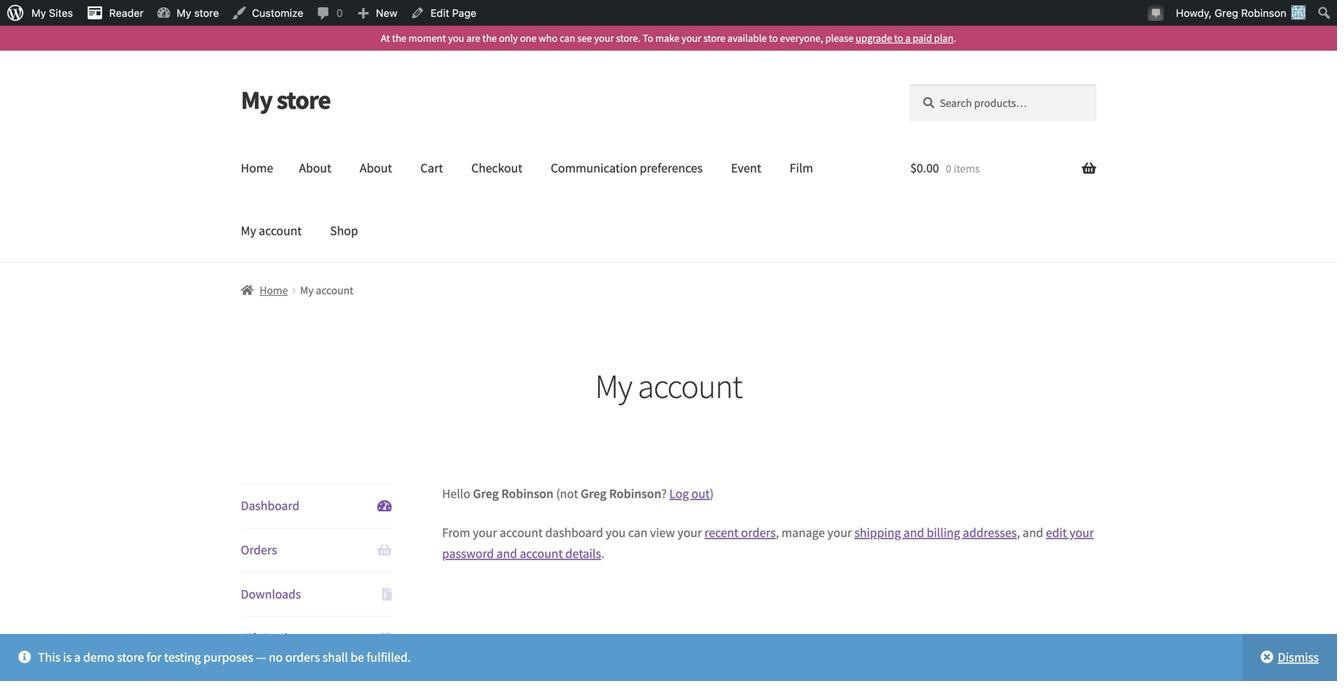 Task type: describe. For each thing, give the bounding box(es) containing it.
my store link inside toolbar navigation
[[150, 0, 226, 26]]

1 horizontal spatial can
[[629, 525, 648, 541]]

breadcrumbs element
[[241, 281, 1097, 300]]

customize link
[[226, 0, 310, 26]]

my store for my store link inside toolbar navigation
[[177, 7, 219, 19]]

2 about from the left
[[360, 160, 392, 176]]

view
[[650, 525, 675, 541]]

)
[[710, 486, 714, 502]]

my sites
[[31, 7, 73, 19]]

hello
[[442, 486, 471, 502]]

checkout
[[472, 160, 523, 176]]

gift
[[241, 630, 260, 647]]

1 vertical spatial .
[[601, 546, 605, 562]]

upgrade to a paid plan link
[[856, 31, 954, 45]]

1 , from the left
[[776, 525, 779, 541]]

—
[[256, 650, 266, 666]]

dashboard
[[241, 498, 300, 514]]

to
[[643, 31, 654, 45]]

0 horizontal spatial can
[[560, 31, 575, 45]]

$ 0.00 0 items
[[911, 160, 980, 176]]

2 horizontal spatial and
[[1023, 525, 1044, 541]]

is
[[63, 650, 72, 666]]

your right make
[[682, 31, 702, 45]]

edit page
[[431, 7, 477, 19]]

cards
[[262, 630, 293, 647]]

0 horizontal spatial orders
[[285, 650, 320, 666]]

shipping
[[855, 525, 901, 541]]

everyone,
[[780, 31, 824, 45]]

greg for howdy,
[[1215, 7, 1239, 19]]

notification image
[[1150, 6, 1163, 19]]

new link
[[350, 0, 404, 26]]

2 vertical spatial my account
[[595, 365, 742, 407]]

customize
[[252, 7, 304, 19]]

are
[[467, 31, 481, 45]]

1 horizontal spatial .
[[954, 31, 957, 45]]

cart link
[[408, 137, 456, 200]]

details
[[566, 546, 601, 562]]

my store for the bottommost my store link
[[241, 84, 331, 116]]

none search field inside my store banner
[[911, 84, 1097, 121]]

my sites link
[[0, 0, 79, 26]]

no
[[269, 650, 283, 666]]

sites
[[49, 7, 73, 19]]

your right see
[[594, 31, 614, 45]]

1 horizontal spatial robinson
[[609, 486, 662, 502]]

please
[[826, 31, 854, 45]]

1 vertical spatial a
[[74, 650, 81, 666]]

dismiss link
[[1243, 634, 1338, 681]]

orders
[[241, 542, 277, 558]]

2 , from the left
[[1017, 525, 1021, 541]]

downloads
[[241, 586, 301, 602]]

shall
[[323, 650, 348, 666]]

communication
[[551, 160, 637, 176]]

fulfilled.
[[367, 650, 411, 666]]

shipping and billing addresses link
[[855, 525, 1017, 541]]

this
[[38, 650, 61, 666]]

edit
[[1046, 525, 1067, 541]]

robinson for howdy,
[[1242, 7, 1287, 19]]

demo
[[83, 650, 114, 666]]

account inside breadcrumbs element
[[316, 283, 354, 298]]

1 to from the left
[[769, 31, 778, 45]]

addresses
[[963, 525, 1017, 541]]

manage
[[782, 525, 825, 541]]

reader link
[[79, 0, 150, 26]]

toolbar navigation
[[0, 0, 1338, 29]]

gift cards link
[[241, 617, 392, 660]]

communication preferences link
[[538, 137, 716, 200]]

my inside breadcrumbs element
[[300, 283, 314, 298]]

testing
[[164, 650, 201, 666]]

available
[[728, 31, 767, 45]]

hello greg robinson (not greg robinson ? log out )
[[442, 486, 714, 502]]

upgrade
[[856, 31, 893, 45]]

this is a demo store for testing purposes — no orders shall be fulfilled.
[[38, 650, 411, 666]]

purposes
[[204, 650, 253, 666]]

from
[[442, 525, 470, 541]]

dismiss
[[1278, 650, 1319, 666]]

page
[[452, 7, 477, 19]]

your up password
[[473, 525, 497, 541]]

1 about link from the left
[[286, 137, 344, 200]]

howdy, greg robinson
[[1177, 7, 1287, 19]]

edit
[[431, 7, 449, 19]]

0.00
[[917, 160, 940, 176]]

make
[[656, 31, 680, 45]]

gift cards
[[241, 630, 293, 647]]

dashboard
[[546, 525, 603, 541]]

my account inside my store banner
[[241, 223, 302, 239]]

from your account dashboard you can view your recent orders , manage your shipping and billing addresses , and
[[442, 525, 1046, 541]]

film link
[[777, 137, 826, 200]]

my account link
[[228, 200, 315, 262]]

cart
[[421, 160, 443, 176]]

store.
[[616, 31, 641, 45]]

at
[[381, 31, 390, 45]]

moment
[[409, 31, 446, 45]]

preferences
[[640, 160, 703, 176]]

your right manage
[[828, 525, 852, 541]]



Task type: locate. For each thing, give the bounding box(es) containing it.
0 link
[[310, 0, 350, 26]]

0 horizontal spatial to
[[769, 31, 778, 45]]

about left cart
[[360, 160, 392, 176]]

about link up shop
[[286, 137, 344, 200]]

0 vertical spatial home link
[[228, 137, 286, 200]]

your inside the edit your password and account details
[[1070, 525, 1094, 541]]

shop
[[330, 223, 358, 239]]

0 horizontal spatial greg
[[473, 486, 499, 502]]

1 horizontal spatial greg
[[581, 486, 607, 502]]

film
[[790, 160, 814, 176]]

, left manage
[[776, 525, 779, 541]]

0 horizontal spatial .
[[601, 546, 605, 562]]

1 horizontal spatial the
[[483, 31, 497, 45]]

0 horizontal spatial 0
[[337, 7, 343, 19]]

to right available
[[769, 31, 778, 45]]

0 horizontal spatial robinson
[[502, 486, 554, 502]]

none text field inside toolbar navigation
[[1314, 3, 1336, 23]]

howdy,
[[1177, 7, 1212, 19]]

you right dashboard
[[606, 525, 626, 541]]

orders right recent
[[741, 525, 776, 541]]

1 vertical spatial orders
[[285, 650, 320, 666]]

1 horizontal spatial 0
[[946, 161, 952, 176]]

can
[[560, 31, 575, 45], [629, 525, 648, 541]]

1 vertical spatial 0
[[946, 161, 952, 176]]

robinson left the (not
[[502, 486, 554, 502]]

and inside the edit your password and account details
[[497, 546, 517, 562]]

0 vertical spatial home
[[241, 160, 273, 176]]

paid
[[913, 31, 932, 45]]

, left edit
[[1017, 525, 1021, 541]]

can left the view
[[629, 525, 648, 541]]

account inside the edit your password and account details
[[520, 546, 563, 562]]

password
[[442, 546, 494, 562]]

home link
[[228, 137, 286, 200], [241, 283, 288, 298]]

. down dashboard
[[601, 546, 605, 562]]

and right password
[[497, 546, 517, 562]]

a right is
[[74, 650, 81, 666]]

0 horizontal spatial my store link
[[150, 0, 226, 26]]

new
[[376, 7, 398, 19]]

recent
[[705, 525, 739, 541]]

only
[[499, 31, 518, 45]]

home link inside breadcrumbs element
[[241, 283, 288, 298]]

0 vertical spatial my store link
[[150, 0, 226, 26]]

robinson right howdy,
[[1242, 7, 1287, 19]]

log
[[670, 486, 689, 502]]

account inside my store banner
[[259, 223, 302, 239]]

0 inside $ 0.00 0 items
[[946, 161, 952, 176]]

1 horizontal spatial my store
[[241, 84, 331, 116]]

1 horizontal spatial you
[[606, 525, 626, 541]]

orders
[[741, 525, 776, 541], [285, 650, 320, 666]]

0 horizontal spatial you
[[448, 31, 465, 45]]

. right "paid"
[[954, 31, 957, 45]]

your right the view
[[678, 525, 702, 541]]

event link
[[718, 137, 775, 200]]

0 horizontal spatial a
[[74, 650, 81, 666]]

my store
[[177, 7, 219, 19], [241, 84, 331, 116]]

0 horizontal spatial the
[[392, 31, 407, 45]]

$
[[911, 160, 917, 176]]

orders link
[[241, 529, 392, 572]]

0 vertical spatial orders
[[741, 525, 776, 541]]

1 horizontal spatial a
[[906, 31, 911, 45]]

and left billing
[[904, 525, 925, 541]]

1 horizontal spatial my store link
[[241, 84, 331, 116]]

account
[[259, 223, 302, 239], [316, 283, 354, 298], [638, 365, 742, 407], [500, 525, 543, 541], [520, 546, 563, 562]]

my store banner
[[0, 51, 1338, 263]]

for
[[147, 650, 162, 666]]

0 vertical spatial you
[[448, 31, 465, 45]]

reader
[[109, 7, 144, 19]]

0 horizontal spatial and
[[497, 546, 517, 562]]

1 horizontal spatial orders
[[741, 525, 776, 541]]

home inside my store banner
[[241, 160, 273, 176]]

greg for hello
[[473, 486, 499, 502]]

be
[[351, 650, 364, 666]]

1 vertical spatial can
[[629, 525, 648, 541]]

0 vertical spatial my store
[[177, 7, 219, 19]]

my store link
[[150, 0, 226, 26], [241, 84, 331, 116]]

downloads link
[[241, 573, 392, 616]]

billing
[[927, 525, 961, 541]]

home up the my account link at the top left of the page
[[241, 160, 273, 176]]

home inside breadcrumbs element
[[260, 283, 288, 298]]

plan
[[935, 31, 954, 45]]

0 horizontal spatial about link
[[286, 137, 344, 200]]

1 horizontal spatial about link
[[347, 137, 405, 200]]

one
[[520, 31, 537, 45]]

1 horizontal spatial about
[[360, 160, 392, 176]]

0 left new link
[[337, 7, 343, 19]]

see
[[578, 31, 592, 45]]

edit your password and account details
[[442, 525, 1094, 562]]

None text field
[[1314, 3, 1336, 23]]

0 vertical spatial 0
[[337, 7, 343, 19]]

?
[[662, 486, 667, 502]]

at the moment you are the only one who can see your store. to make your store available to everyone, please upgrade to a paid plan .
[[381, 31, 957, 45]]

0 inside "link"
[[337, 7, 343, 19]]

out
[[692, 486, 710, 502]]

0 vertical spatial can
[[560, 31, 575, 45]]

1 horizontal spatial and
[[904, 525, 925, 541]]

0 left items
[[946, 161, 952, 176]]

0 vertical spatial my account
[[241, 223, 302, 239]]

a left "paid"
[[906, 31, 911, 45]]

orders right the no
[[285, 650, 320, 666]]

2 about link from the left
[[347, 137, 405, 200]]

about up shop
[[299, 160, 332, 176]]

2 to from the left
[[895, 31, 904, 45]]

0 horizontal spatial about
[[299, 160, 332, 176]]

checkout link
[[459, 137, 536, 200]]

to
[[769, 31, 778, 45], [895, 31, 904, 45]]

1 the from the left
[[392, 31, 407, 45]]

edit your password and account details link
[[442, 525, 1094, 562]]

.
[[954, 31, 957, 45], [601, 546, 605, 562]]

event
[[731, 160, 762, 176]]

recent orders link
[[705, 525, 776, 541]]

robinson for hello
[[502, 486, 554, 502]]

home down the my account link at the top left of the page
[[260, 283, 288, 298]]

1 vertical spatial my store link
[[241, 84, 331, 116]]

my store inside toolbar navigation
[[177, 7, 219, 19]]

robinson left the log at the right bottom of page
[[609, 486, 662, 502]]

shop link
[[317, 200, 371, 262]]

my
[[31, 7, 46, 19], [177, 7, 191, 19], [241, 84, 272, 116], [241, 223, 256, 239], [300, 283, 314, 298], [595, 365, 632, 407]]

store inside banner
[[277, 84, 331, 116]]

1 horizontal spatial ,
[[1017, 525, 1021, 541]]

you
[[448, 31, 465, 45], [606, 525, 626, 541]]

communication preferences
[[551, 160, 703, 176]]

1 vertical spatial home
[[260, 283, 288, 298]]

the right at
[[392, 31, 407, 45]]

you left are
[[448, 31, 465, 45]]

log out link
[[670, 486, 710, 502]]

2 horizontal spatial robinson
[[1242, 7, 1287, 19]]

0 horizontal spatial ,
[[776, 525, 779, 541]]

(not
[[556, 486, 578, 502]]

to left "paid"
[[895, 31, 904, 45]]

items
[[954, 161, 980, 176]]

the
[[392, 31, 407, 45], [483, 31, 497, 45]]

2 horizontal spatial greg
[[1215, 7, 1239, 19]]

dashboard link
[[241, 485, 392, 528]]

and left edit
[[1023, 525, 1044, 541]]

greg right the (not
[[581, 486, 607, 502]]

,
[[776, 525, 779, 541], [1017, 525, 1021, 541]]

greg right hello
[[473, 486, 499, 502]]

who
[[539, 31, 558, 45]]

0 horizontal spatial my store
[[177, 7, 219, 19]]

robinson inside toolbar navigation
[[1242, 7, 1287, 19]]

my store inside banner
[[241, 84, 331, 116]]

1 vertical spatial my store
[[241, 84, 331, 116]]

1 horizontal spatial to
[[895, 31, 904, 45]]

2 the from the left
[[483, 31, 497, 45]]

0
[[337, 7, 343, 19], [946, 161, 952, 176]]

1 about from the left
[[299, 160, 332, 176]]

0 vertical spatial .
[[954, 31, 957, 45]]

about link
[[286, 137, 344, 200], [347, 137, 405, 200]]

1 vertical spatial you
[[606, 525, 626, 541]]

greg inside toolbar navigation
[[1215, 7, 1239, 19]]

my account
[[241, 223, 302, 239], [300, 283, 354, 298], [595, 365, 742, 407]]

store
[[194, 7, 219, 19], [704, 31, 726, 45], [277, 84, 331, 116], [117, 650, 144, 666]]

about link left cart link
[[347, 137, 405, 200]]

home
[[241, 160, 273, 176], [260, 283, 288, 298]]

Search products… search field
[[911, 84, 1097, 121]]

greg
[[1215, 7, 1239, 19], [473, 486, 499, 502], [581, 486, 607, 502]]

None search field
[[911, 84, 1097, 121]]

store inside toolbar navigation
[[194, 7, 219, 19]]

the right are
[[483, 31, 497, 45]]

0 vertical spatial a
[[906, 31, 911, 45]]

my account inside breadcrumbs element
[[300, 283, 354, 298]]

1 vertical spatial home link
[[241, 283, 288, 298]]

1 vertical spatial my account
[[300, 283, 354, 298]]

your right edit
[[1070, 525, 1094, 541]]

greg right howdy,
[[1215, 7, 1239, 19]]

can left see
[[560, 31, 575, 45]]

edit page link
[[404, 0, 483, 26]]



Task type: vqa. For each thing, say whether or not it's contained in the screenshot.
and within edit your password and account details
yes



